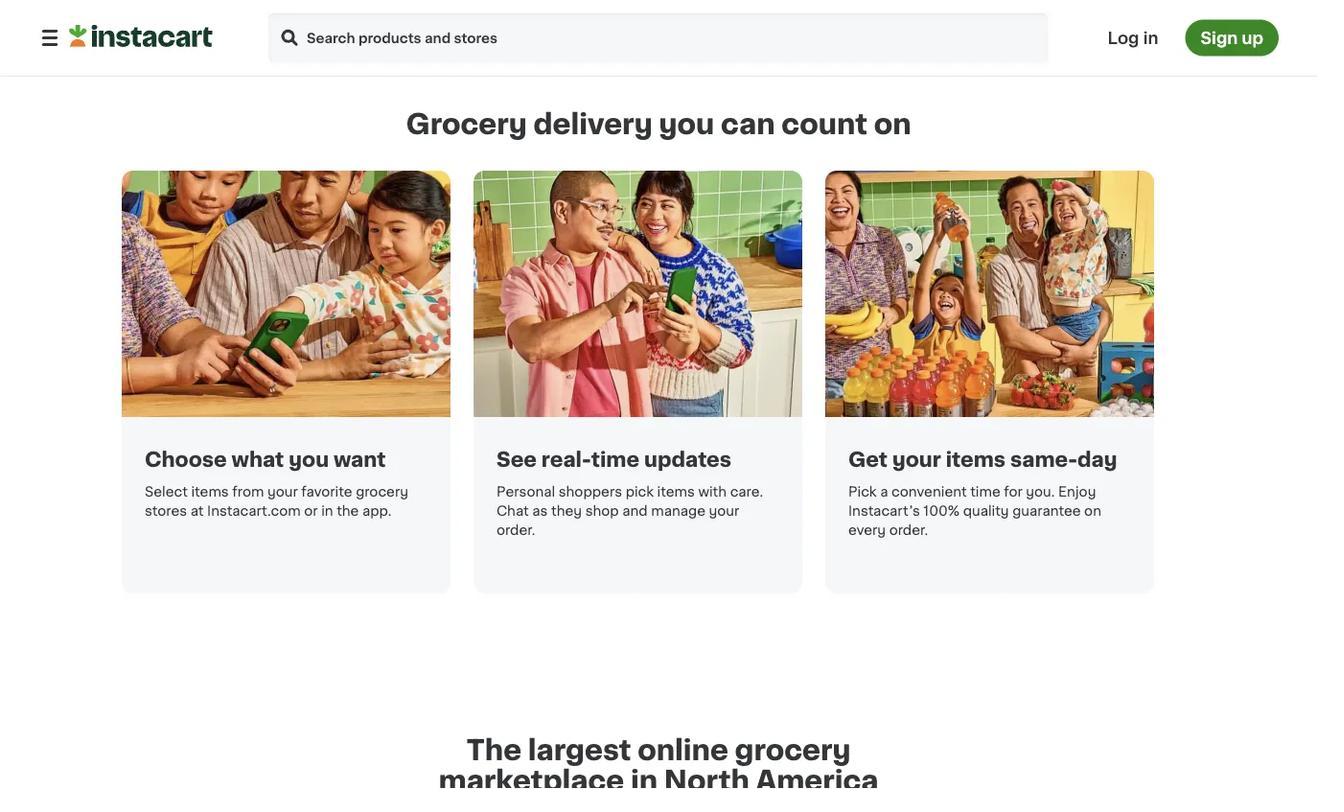 Task type: describe. For each thing, give the bounding box(es) containing it.
manage
[[651, 504, 706, 518]]

for
[[1004, 485, 1023, 499]]

marketplace
[[439, 768, 624, 789]]

delivery
[[534, 111, 653, 138]]

Search field
[[267, 11, 1051, 65]]

select items from your favorite grocery stores at instacart.com or in the app.
[[145, 485, 408, 518]]

pick
[[626, 485, 654, 499]]

sign
[[1201, 30, 1238, 46]]

north
[[664, 768, 750, 789]]

choose what you want
[[145, 449, 386, 469]]

with
[[699, 485, 727, 499]]

as
[[533, 504, 548, 518]]

want
[[334, 449, 386, 469]]

instacart.com
[[207, 504, 301, 518]]

instacart's
[[849, 504, 920, 518]]

quality
[[963, 504, 1009, 518]]

personal
[[497, 485, 555, 499]]

can
[[721, 111, 775, 138]]

select
[[145, 485, 188, 499]]

get
[[849, 449, 888, 469]]

2 horizontal spatial your
[[893, 449, 942, 469]]

convenient
[[892, 485, 967, 499]]

your inside personal shoppers pick items with care. chat as they shop and manage your order.
[[709, 504, 740, 518]]

they
[[551, 504, 582, 518]]

same-
[[1011, 449, 1078, 469]]

real-
[[542, 449, 591, 469]]

guarantee
[[1013, 504, 1081, 518]]

you.
[[1026, 485, 1055, 499]]

america
[[756, 768, 879, 789]]

up
[[1242, 30, 1264, 46]]

day
[[1078, 449, 1118, 469]]

see
[[497, 449, 537, 469]]

get your items same-day
[[849, 449, 1118, 469]]

every
[[849, 524, 886, 537]]

grocery
[[406, 111, 527, 138]]

100%
[[924, 504, 960, 518]]

grocery delivery you can count on
[[406, 111, 911, 138]]

enjoy
[[1059, 485, 1096, 499]]

pick
[[849, 485, 877, 499]]

items inside personal shoppers pick items with care. chat as they shop and manage your order.
[[657, 485, 695, 499]]

updates
[[644, 449, 732, 469]]

log
[[1108, 30, 1140, 46]]

see real-time updates
[[497, 449, 732, 469]]

sign up
[[1201, 30, 1264, 46]]

favorite
[[301, 485, 352, 499]]

shoppers
[[559, 485, 622, 499]]

in inside the largest online grocery marketplace in north america
[[631, 768, 658, 789]]

your inside select items from your favorite grocery stores at instacart.com or in the app.
[[267, 485, 298, 499]]



Task type: locate. For each thing, give the bounding box(es) containing it.
in inside button
[[1144, 30, 1159, 46]]

0 horizontal spatial you
[[289, 449, 329, 469]]

in right or
[[321, 504, 333, 518]]

a
[[880, 485, 888, 499]]

2 vertical spatial in
[[631, 768, 658, 789]]

online
[[638, 737, 729, 764]]

items inside select items from your favorite grocery stores at instacart.com or in the app.
[[191, 485, 229, 499]]

order. for see
[[497, 524, 535, 537]]

chat
[[497, 504, 529, 518]]

from
[[232, 485, 264, 499]]

time
[[591, 449, 640, 469], [971, 485, 1001, 499]]

0 vertical spatial you
[[659, 111, 715, 138]]

1 horizontal spatial in
[[631, 768, 658, 789]]

2 order. from the left
[[890, 524, 928, 537]]

grocery inside the largest online grocery marketplace in north america
[[735, 737, 851, 764]]

order. down chat
[[497, 524, 535, 537]]

None search field
[[267, 11, 1051, 65]]

or
[[304, 504, 318, 518]]

pick a convenient time for you. enjoy instacart's 100% quality guarantee on every order.
[[849, 485, 1102, 537]]

in down online
[[631, 768, 658, 789]]

order. for get
[[890, 524, 928, 537]]

order. inside pick a convenient time for you. enjoy instacart's 100% quality guarantee on every order.
[[890, 524, 928, 537]]

grocery up app.
[[356, 485, 408, 499]]

count
[[782, 111, 868, 138]]

and
[[623, 504, 648, 518]]

on down 'enjoy'
[[1085, 504, 1102, 518]]

largest
[[528, 737, 631, 764]]

items up for
[[946, 449, 1006, 469]]

open main menu image
[[38, 26, 61, 49]]

on right count
[[874, 111, 911, 138]]

0 horizontal spatial on
[[874, 111, 911, 138]]

the
[[467, 737, 522, 764]]

0 vertical spatial your
[[893, 449, 942, 469]]

2 horizontal spatial in
[[1144, 30, 1159, 46]]

0 vertical spatial grocery
[[356, 485, 408, 499]]

shop
[[586, 504, 619, 518]]

1 vertical spatial grocery
[[735, 737, 851, 764]]

0 horizontal spatial order.
[[497, 524, 535, 537]]

0 horizontal spatial time
[[591, 449, 640, 469]]

1 vertical spatial on
[[1085, 504, 1102, 518]]

what
[[232, 449, 284, 469]]

time up pick
[[591, 449, 640, 469]]

2 horizontal spatial items
[[946, 449, 1006, 469]]

grocery inside select items from your favorite grocery stores at instacart.com or in the app.
[[356, 485, 408, 499]]

you for want
[[289, 449, 329, 469]]

the
[[337, 504, 359, 518]]

0 vertical spatial in
[[1144, 30, 1159, 46]]

order. down instacart's
[[890, 524, 928, 537]]

0 horizontal spatial grocery
[[356, 485, 408, 499]]

time inside pick a convenient time for you. enjoy instacart's 100% quality guarantee on every order.
[[971, 485, 1001, 499]]

items
[[946, 449, 1006, 469], [191, 485, 229, 499], [657, 485, 695, 499]]

grocery up america
[[735, 737, 851, 764]]

1 horizontal spatial order.
[[890, 524, 928, 537]]

0 vertical spatial time
[[591, 449, 640, 469]]

your up convenient in the right of the page
[[893, 449, 942, 469]]

your down 'with'
[[709, 504, 740, 518]]

stores
[[145, 504, 187, 518]]

at
[[190, 504, 204, 518]]

instacart home image
[[69, 24, 213, 47]]

choose
[[145, 449, 227, 469]]

in
[[1144, 30, 1159, 46], [321, 504, 333, 518], [631, 768, 658, 789]]

1 horizontal spatial time
[[971, 485, 1001, 499]]

grocery
[[356, 485, 408, 499], [735, 737, 851, 764]]

order.
[[497, 524, 535, 537], [890, 524, 928, 537]]

0 horizontal spatial your
[[267, 485, 298, 499]]

log in button
[[1102, 20, 1165, 56]]

2 vertical spatial your
[[709, 504, 740, 518]]

on
[[874, 111, 911, 138], [1085, 504, 1102, 518]]

0 vertical spatial on
[[874, 111, 911, 138]]

you for can
[[659, 111, 715, 138]]

in inside select items from your favorite grocery stores at instacart.com or in the app.
[[321, 504, 333, 518]]

0 horizontal spatial items
[[191, 485, 229, 499]]

app.
[[362, 504, 392, 518]]

1 horizontal spatial grocery
[[735, 737, 851, 764]]

your right from
[[267, 485, 298, 499]]

1 horizontal spatial your
[[709, 504, 740, 518]]

your
[[893, 449, 942, 469], [267, 485, 298, 499], [709, 504, 740, 518]]

sign up button
[[1186, 20, 1279, 56]]

items up the at
[[191, 485, 229, 499]]

1 order. from the left
[[497, 524, 535, 537]]

order. inside personal shoppers pick items with care. chat as they shop and manage your order.
[[497, 524, 535, 537]]

1 horizontal spatial on
[[1085, 504, 1102, 518]]

1 vertical spatial your
[[267, 485, 298, 499]]

items up manage
[[657, 485, 695, 499]]

0 horizontal spatial in
[[321, 504, 333, 518]]

care.
[[730, 485, 763, 499]]

1 vertical spatial you
[[289, 449, 329, 469]]

the largest online grocery marketplace in north america
[[439, 737, 879, 789]]

you
[[659, 111, 715, 138], [289, 449, 329, 469]]

1 horizontal spatial items
[[657, 485, 695, 499]]

personal shoppers pick items with care. chat as they shop and manage your order.
[[497, 485, 763, 537]]

1 vertical spatial in
[[321, 504, 333, 518]]

log in
[[1108, 30, 1159, 46]]

on inside pick a convenient time for you. enjoy instacart's 100% quality guarantee on every order.
[[1085, 504, 1102, 518]]

you left can
[[659, 111, 715, 138]]

in right log
[[1144, 30, 1159, 46]]

time up "quality"
[[971, 485, 1001, 499]]

you up the favorite
[[289, 449, 329, 469]]

1 horizontal spatial you
[[659, 111, 715, 138]]

1 vertical spatial time
[[971, 485, 1001, 499]]



Task type: vqa. For each thing, say whether or not it's contained in the screenshot.


